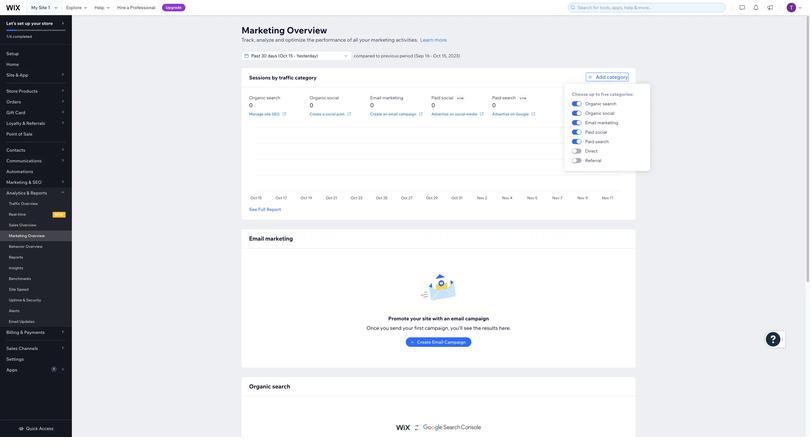 Task type: describe. For each thing, give the bounding box(es) containing it.
create email campaign button
[[406, 338, 472, 347]]

compared
[[354, 53, 375, 59]]

search inside organic search 0
[[267, 95, 280, 101]]

analytics & reports button
[[0, 188, 72, 198]]

you'll
[[451, 325, 463, 331]]

traffic overview link
[[0, 198, 72, 209]]

16
[[425, 53, 430, 59]]

your left first
[[403, 325, 413, 331]]

a for social
[[323, 112, 325, 116]]

0 horizontal spatial an
[[383, 112, 388, 116]]

manage
[[249, 112, 264, 116]]

card
[[15, 110, 25, 115]]

help
[[95, 5, 104, 10]]

settings link
[[0, 354, 72, 365]]

your inside sidebar element
[[31, 21, 41, 26]]

0 horizontal spatial paid search
[[492, 95, 516, 101]]

insights link
[[0, 263, 72, 274]]

activities.
[[396, 37, 418, 43]]

sales overview link
[[0, 220, 72, 231]]

hire
[[117, 5, 126, 10]]

15,
[[442, 53, 448, 59]]

behavior overview link
[[0, 241, 72, 252]]

gift card
[[6, 110, 25, 115]]

alerts link
[[0, 306, 72, 316]]

sales channels button
[[0, 343, 72, 354]]

the inside marketing overview track, analyze and optimize the performance of all your marketing activities. learn more
[[307, 37, 315, 43]]

all
[[353, 37, 358, 43]]

you
[[380, 325, 389, 331]]

period
[[400, 53, 413, 59]]

marketing & seo
[[6, 180, 42, 185]]

0 vertical spatial to
[[376, 53, 380, 59]]

see
[[464, 325, 472, 331]]

social up advertise on social media on the right of page
[[442, 95, 453, 101]]

email down organic social
[[585, 120, 597, 126]]

your up first
[[410, 315, 421, 322]]

social down the five
[[603, 110, 615, 116]]

track,
[[242, 37, 256, 43]]

the inside promote your site with an email campaign once you send your first campaign, you'll see the results here.
[[473, 325, 481, 331]]

store
[[6, 88, 18, 94]]

0 horizontal spatial email marketing
[[249, 235, 293, 242]]

automations link
[[0, 166, 72, 177]]

real-
[[9, 212, 18, 217]]

promote your site with an email campaign once you send your first campaign, you'll see the results here.
[[367, 315, 511, 331]]

advertise for search
[[492, 112, 510, 116]]

an inside promote your site with an email campaign once you send your first campaign, you'll see the results here.
[[444, 315, 450, 322]]

reports link
[[0, 252, 72, 263]]

communications button
[[0, 156, 72, 166]]

1/6 completed
[[6, 34, 32, 39]]

seo for marketing & seo
[[32, 180, 42, 185]]

1 horizontal spatial organic search
[[585, 101, 616, 107]]

marketing down the report
[[265, 235, 293, 242]]

payments
[[24, 330, 45, 335]]

create inside button
[[417, 339, 431, 345]]

manage site seo
[[249, 112, 280, 116]]

email inside button
[[432, 339, 444, 345]]

post
[[337, 112, 345, 116]]

social inside 'organic social 0'
[[327, 95, 339, 101]]

advertise on social media
[[432, 112, 477, 116]]

explore
[[66, 5, 82, 10]]

direct
[[585, 148, 598, 154]]

point
[[6, 131, 17, 137]]

sessions
[[249, 74, 271, 81]]

0 for organic search 0
[[249, 102, 253, 109]]

add
[[596, 74, 606, 80]]

promote
[[389, 315, 409, 322]]

1 horizontal spatial up
[[589, 91, 595, 97]]

up inside sidebar element
[[25, 21, 30, 26]]

campaign inside promote your site with an email campaign once you send your first campaign, you'll see the results here.
[[465, 315, 489, 322]]

of inside marketing overview track, analyze and optimize the performance of all your marketing activities. learn more
[[347, 37, 352, 43]]

5 0 from the left
[[492, 102, 496, 109]]

& for marketing
[[28, 180, 31, 185]]

upgrade button
[[162, 4, 185, 11]]

new
[[55, 213, 63, 217]]

marketing for marketing overview
[[9, 233, 27, 238]]

marketing inside marketing overview track, analyze and optimize the performance of all your marketing activities. learn more
[[371, 37, 395, 43]]

overview for sales overview
[[19, 223, 36, 227]]

email inside sidebar element
[[9, 319, 19, 324]]

email down see
[[249, 235, 264, 242]]

email inside promote your site with an email campaign once you send your first campaign, you'll see the results here.
[[451, 315, 464, 322]]

learn more link
[[420, 36, 447, 44]]

overview for marketing overview track, analyze and optimize the performance of all your marketing activities. learn more
[[287, 25, 327, 36]]

reports inside popup button
[[30, 190, 47, 196]]

orders button
[[0, 97, 72, 107]]

overview for marketing overview
[[28, 233, 45, 238]]

sale
[[23, 131, 32, 137]]

app
[[19, 72, 28, 78]]

0 vertical spatial email
[[388, 112, 398, 116]]

sales for sales channels
[[6, 346, 18, 351]]

google
[[516, 112, 529, 116]]

site for site speed
[[9, 287, 16, 292]]

optimize
[[285, 37, 306, 43]]

access
[[39, 426, 54, 432]]

real-time
[[9, 212, 26, 217]]

orders
[[6, 99, 21, 105]]

create a social post link
[[310, 111, 352, 117]]

sessions by traffic category
[[249, 74, 317, 81]]

updates
[[19, 319, 35, 324]]

0 for organic social 0
[[310, 102, 313, 109]]

alerts
[[9, 309, 20, 313]]

let's set up your store
[[6, 21, 53, 26]]

create an email campaign
[[370, 112, 417, 116]]

channels
[[19, 346, 38, 351]]

see full report button
[[249, 207, 281, 212]]

home
[[6, 62, 19, 67]]

0 horizontal spatial category
[[295, 74, 317, 81]]

marketing for marketing & seo
[[6, 180, 28, 185]]

sales overview
[[9, 223, 36, 227]]

communications
[[6, 158, 42, 164]]

here.
[[499, 325, 511, 331]]

behavior
[[9, 244, 25, 249]]

email updates link
[[0, 316, 72, 327]]

traffic
[[9, 201, 20, 206]]

organic inside organic search 0
[[249, 95, 266, 101]]

category inside button
[[607, 74, 628, 80]]

0 vertical spatial paid social
[[432, 95, 453, 101]]

first
[[415, 325, 424, 331]]

results
[[482, 325, 498, 331]]

choose up to five categories:
[[572, 91, 634, 97]]

Search for tools, apps, help & more... field
[[576, 3, 724, 12]]

create email campaign
[[417, 339, 466, 345]]

traffic
[[279, 74, 294, 81]]

& for uptime
[[23, 298, 25, 303]]

setup link
[[0, 48, 72, 59]]

settings
[[6, 356, 24, 362]]

organic social
[[585, 110, 615, 116]]

advertise on google link
[[492, 111, 537, 117]]

send
[[390, 325, 402, 331]]

gift card button
[[0, 107, 72, 118]]



Task type: locate. For each thing, give the bounding box(es) containing it.
1
[[48, 5, 50, 10], [53, 367, 55, 371]]

of left all
[[347, 37, 352, 43]]

create down email marketing 0
[[370, 112, 382, 116]]

& left app
[[16, 72, 18, 78]]

set
[[17, 21, 24, 26]]

of
[[347, 37, 352, 43], [18, 131, 22, 137]]

advertise on social media link
[[432, 111, 485, 117]]

an down email marketing 0
[[383, 112, 388, 116]]

0 up create a social post
[[310, 102, 313, 109]]

a
[[127, 5, 129, 10], [323, 112, 325, 116]]

marketing up the create an email campaign
[[383, 95, 403, 101]]

1 vertical spatial marketing
[[6, 180, 28, 185]]

0 up manage
[[249, 102, 253, 109]]

2 horizontal spatial create
[[417, 339, 431, 345]]

1 vertical spatial site
[[6, 72, 15, 78]]

organic social 0
[[310, 95, 339, 109]]

0 horizontal spatial 1
[[48, 5, 50, 10]]

on left google
[[511, 112, 515, 116]]

& for billing
[[20, 330, 23, 335]]

help button
[[91, 0, 113, 15]]

overview for behavior overview
[[26, 244, 43, 249]]

loyalty & referrals button
[[0, 118, 72, 129]]

create for email marketing 0
[[370, 112, 382, 116]]

1 vertical spatial to
[[596, 91, 600, 97]]

email down campaign,
[[432, 339, 444, 345]]

site inside popup button
[[6, 72, 15, 78]]

0 up the create an email campaign
[[370, 102, 374, 109]]

overview down marketing overview link
[[26, 244, 43, 249]]

overview for traffic overview
[[21, 201, 38, 206]]

1 horizontal spatial seo
[[272, 112, 280, 116]]

1 vertical spatial site
[[423, 315, 431, 322]]

overview down "sales overview" link
[[28, 233, 45, 238]]

0 horizontal spatial email
[[388, 112, 398, 116]]

& down marketing & seo
[[27, 190, 30, 196]]

store products
[[6, 88, 38, 94]]

completed
[[13, 34, 32, 39]]

-
[[431, 53, 432, 59]]

on left media
[[450, 112, 454, 116]]

& inside dropdown button
[[22, 121, 25, 126]]

1 horizontal spatial create
[[370, 112, 382, 116]]

1 right my
[[48, 5, 50, 10]]

overview inside marketing overview track, analyze and optimize the performance of all your marketing activities. learn more
[[287, 25, 327, 36]]

with
[[433, 315, 443, 322]]

advertise left google
[[492, 112, 510, 116]]

utm
[[457, 97, 464, 100], [520, 97, 527, 100]]

0 vertical spatial an
[[383, 112, 388, 116]]

& up analytics & reports
[[28, 180, 31, 185]]

0 inside organic search 0
[[249, 102, 253, 109]]

on for paid search
[[511, 112, 515, 116]]

gift
[[6, 110, 14, 115]]

2 utm from the left
[[520, 97, 527, 100]]

1 horizontal spatial email
[[451, 315, 464, 322]]

an
[[383, 112, 388, 116], [444, 315, 450, 322]]

utm for paid search
[[520, 97, 527, 100]]

1 vertical spatial 1
[[53, 367, 55, 371]]

1 horizontal spatial site
[[423, 315, 431, 322]]

by
[[272, 74, 278, 81]]

0 horizontal spatial advertise
[[432, 112, 449, 116]]

my site 1
[[31, 5, 50, 10]]

& for analytics
[[27, 190, 30, 196]]

up
[[25, 21, 30, 26], [589, 91, 595, 97]]

behavior overview
[[9, 244, 43, 249]]

None field
[[250, 51, 342, 60]]

to left the five
[[596, 91, 600, 97]]

site right my
[[39, 5, 47, 10]]

& for site
[[16, 72, 18, 78]]

seo down automations link
[[32, 180, 42, 185]]

1 vertical spatial an
[[444, 315, 450, 322]]

site left with at the bottom of the page
[[423, 315, 431, 322]]

sales up settings
[[6, 346, 18, 351]]

& for loyalty
[[22, 121, 25, 126]]

an right with at the bottom of the page
[[444, 315, 450, 322]]

2 vertical spatial site
[[9, 287, 16, 292]]

1 horizontal spatial the
[[473, 325, 481, 331]]

create
[[310, 112, 322, 116], [370, 112, 382, 116], [417, 339, 431, 345]]

time
[[18, 212, 26, 217]]

email up 'you'll' at the bottom right of the page
[[451, 315, 464, 322]]

marketing up previous on the top of page
[[371, 37, 395, 43]]

social left media
[[455, 112, 465, 116]]

0 vertical spatial campaign
[[399, 112, 417, 116]]

a down 'organic social 0'
[[323, 112, 325, 116]]

0 for email marketing 0
[[370, 102, 374, 109]]

email marketing down organic social
[[585, 120, 618, 126]]

0 horizontal spatial organic search
[[249, 383, 290, 390]]

social down organic social
[[595, 129, 607, 135]]

1 vertical spatial of
[[18, 131, 22, 137]]

quick access
[[26, 426, 54, 432]]

organic inside 'organic social 0'
[[310, 95, 326, 101]]

1 vertical spatial the
[[473, 325, 481, 331]]

1 horizontal spatial utm
[[520, 97, 527, 100]]

manage site seo link
[[249, 111, 287, 117]]

2 vertical spatial marketing
[[9, 233, 27, 238]]

0 horizontal spatial create
[[310, 112, 322, 116]]

sales channels
[[6, 346, 38, 351]]

category right add at the right top of page
[[607, 74, 628, 80]]

seo down organic search 0 in the top left of the page
[[272, 112, 280, 116]]

site for site & app
[[6, 72, 15, 78]]

0 inside email marketing 0
[[370, 102, 374, 109]]

campaign inside create an email campaign link
[[399, 112, 417, 116]]

to left previous on the top of page
[[376, 53, 380, 59]]

and
[[275, 37, 284, 43]]

your left "store"
[[31, 21, 41, 26]]

seo inside manage site seo link
[[272, 112, 280, 116]]

0 horizontal spatial reports
[[9, 255, 23, 260]]

1 vertical spatial sales
[[6, 346, 18, 351]]

0 up advertise on google
[[492, 102, 496, 109]]

up right set
[[25, 21, 30, 26]]

site inside promote your site with an email campaign once you send your first campaign, you'll see the results here.
[[423, 315, 431, 322]]

a inside hire a professional link
[[127, 5, 129, 10]]

0 horizontal spatial on
[[450, 112, 454, 116]]

1 vertical spatial email
[[451, 315, 464, 322]]

insights
[[9, 266, 23, 270]]

organic
[[249, 95, 266, 101], [310, 95, 326, 101], [585, 101, 602, 107], [585, 110, 602, 116], [249, 383, 271, 390]]

1 vertical spatial up
[[589, 91, 595, 97]]

2 advertise from the left
[[492, 112, 510, 116]]

0 vertical spatial seo
[[272, 112, 280, 116]]

store products button
[[0, 86, 72, 97]]

seo
[[272, 112, 280, 116], [32, 180, 42, 185]]

& inside popup button
[[28, 180, 31, 185]]

utm for paid social
[[457, 97, 464, 100]]

1 horizontal spatial an
[[444, 315, 450, 322]]

category
[[607, 74, 628, 80], [295, 74, 317, 81]]

category right traffic
[[295, 74, 317, 81]]

0 horizontal spatial a
[[127, 5, 129, 10]]

0 vertical spatial site
[[265, 112, 271, 116]]

1 inside sidebar element
[[53, 367, 55, 371]]

marketing inside popup button
[[6, 180, 28, 185]]

point of sale link
[[0, 129, 72, 139]]

0 horizontal spatial the
[[307, 37, 315, 43]]

a for professional
[[127, 5, 129, 10]]

five
[[601, 91, 609, 97]]

1 on from the left
[[450, 112, 454, 116]]

1 horizontal spatial 1
[[53, 367, 55, 371]]

the
[[307, 37, 315, 43], [473, 325, 481, 331]]

advertise
[[432, 112, 449, 116], [492, 112, 510, 116]]

email up the create an email campaign
[[370, 95, 382, 101]]

0 vertical spatial marketing
[[242, 25, 285, 36]]

reports up traffic overview link
[[30, 190, 47, 196]]

billing
[[6, 330, 19, 335]]

1 vertical spatial paid social
[[585, 129, 607, 135]]

paid search up direct
[[585, 139, 609, 144]]

paid social up advertise on social media on the right of page
[[432, 95, 453, 101]]

site speed
[[9, 287, 28, 292]]

0 vertical spatial email marketing
[[585, 120, 618, 126]]

0 vertical spatial reports
[[30, 190, 47, 196]]

email down alerts
[[9, 319, 19, 324]]

0 horizontal spatial to
[[376, 53, 380, 59]]

setup
[[6, 51, 19, 56]]

your right all
[[359, 37, 370, 43]]

seo inside marketing & seo popup button
[[32, 180, 42, 185]]

marketing overview
[[9, 233, 45, 238]]

1 vertical spatial campaign
[[465, 315, 489, 322]]

loyalty
[[6, 121, 21, 126]]

contacts
[[6, 147, 25, 153]]

sales inside popup button
[[6, 346, 18, 351]]

1 horizontal spatial to
[[596, 91, 600, 97]]

marketing inside marketing overview track, analyze and optimize the performance of all your marketing activities. learn more
[[242, 25, 285, 36]]

site left speed
[[9, 287, 16, 292]]

on for paid social
[[450, 112, 454, 116]]

1 down settings link
[[53, 367, 55, 371]]

advertise for social
[[432, 112, 449, 116]]

paid
[[432, 95, 441, 101], [492, 95, 502, 101], [585, 129, 594, 135], [585, 139, 594, 144]]

marketing inside email marketing 0
[[383, 95, 403, 101]]

4 0 from the left
[[432, 102, 435, 109]]

0 vertical spatial sales
[[9, 223, 18, 227]]

campaign
[[445, 339, 466, 345]]

see
[[249, 207, 257, 212]]

utm up advertise on social media link
[[457, 97, 464, 100]]

0 horizontal spatial seo
[[32, 180, 42, 185]]

0 vertical spatial paid search
[[492, 95, 516, 101]]

1 horizontal spatial campaign
[[465, 315, 489, 322]]

of inside sidebar element
[[18, 131, 22, 137]]

uptime & security
[[9, 298, 41, 303]]

a inside create a social post link
[[323, 112, 325, 116]]

campaign up see
[[465, 315, 489, 322]]

& right billing
[[20, 330, 23, 335]]

1 utm from the left
[[457, 97, 464, 100]]

0 vertical spatial of
[[347, 37, 352, 43]]

marketing down organic social
[[598, 120, 618, 126]]

1 horizontal spatial a
[[323, 112, 325, 116]]

2 on from the left
[[511, 112, 515, 116]]

upgrade
[[166, 5, 182, 10]]

1 vertical spatial seo
[[32, 180, 42, 185]]

0 vertical spatial a
[[127, 5, 129, 10]]

0 vertical spatial site
[[39, 5, 47, 10]]

advertise left media
[[432, 112, 449, 116]]

seo for manage site seo
[[272, 112, 280, 116]]

1 horizontal spatial email marketing
[[585, 120, 618, 126]]

once
[[367, 325, 379, 331]]

1 0 from the left
[[249, 102, 253, 109]]

up right choose
[[589, 91, 595, 97]]

1 vertical spatial a
[[323, 112, 325, 116]]

sales for sales overview
[[9, 223, 18, 227]]

1/6
[[6, 34, 12, 39]]

create for organic social 0
[[310, 112, 322, 116]]

email inside email marketing 0
[[370, 95, 382, 101]]

your inside marketing overview track, analyze and optimize the performance of all your marketing activities. learn more
[[359, 37, 370, 43]]

1 horizontal spatial of
[[347, 37, 352, 43]]

email down email marketing 0
[[388, 112, 398, 116]]

advertise on google
[[492, 112, 529, 116]]

store
[[42, 21, 53, 26]]

create down first
[[417, 339, 431, 345]]

0 horizontal spatial paid social
[[432, 95, 453, 101]]

marketing for marketing overview track, analyze and optimize the performance of all your marketing activities. learn more
[[242, 25, 285, 36]]

1 vertical spatial email marketing
[[249, 235, 293, 242]]

loyalty & referrals
[[6, 121, 45, 126]]

email marketing down the report
[[249, 235, 293, 242]]

0 inside 'organic social 0'
[[310, 102, 313, 109]]

referral
[[585, 158, 602, 163]]

quick access button
[[18, 426, 54, 432]]

0 horizontal spatial site
[[265, 112, 271, 116]]

& right uptime
[[23, 298, 25, 303]]

0 up advertise on social media on the right of page
[[432, 102, 435, 109]]

report
[[267, 207, 281, 212]]

1 horizontal spatial paid social
[[585, 129, 607, 135]]

email marketing
[[585, 120, 618, 126], [249, 235, 293, 242]]

previous
[[381, 53, 399, 59]]

0 vertical spatial 1
[[48, 5, 50, 10]]

reports up insights
[[9, 255, 23, 260]]

marketing up analyze in the top of the page
[[242, 25, 285, 36]]

the right optimize
[[307, 37, 315, 43]]

hire a professional
[[117, 5, 155, 10]]

campaign down email marketing 0
[[399, 112, 417, 116]]

(sep
[[414, 53, 424, 59]]

paid search up advertise on google
[[492, 95, 516, 101]]

let's
[[6, 21, 16, 26]]

1 horizontal spatial on
[[511, 112, 515, 116]]

site right manage
[[265, 112, 271, 116]]

1 vertical spatial organic search
[[249, 383, 290, 390]]

1 horizontal spatial category
[[607, 74, 628, 80]]

1 vertical spatial paid search
[[585, 139, 609, 144]]

site & app
[[6, 72, 28, 78]]

site speed link
[[0, 284, 72, 295]]

0 horizontal spatial up
[[25, 21, 30, 26]]

1 horizontal spatial paid search
[[585, 139, 609, 144]]

a right hire
[[127, 5, 129, 10]]

0 horizontal spatial campaign
[[399, 112, 417, 116]]

social left the post
[[326, 112, 336, 116]]

compared to previous period (sep 16 - oct 15, 2023)
[[354, 53, 460, 59]]

site
[[265, 112, 271, 116], [423, 315, 431, 322]]

marketing up analytics
[[6, 180, 28, 185]]

& right loyalty
[[22, 121, 25, 126]]

0 vertical spatial up
[[25, 21, 30, 26]]

utm up google
[[520, 97, 527, 100]]

overview down analytics & reports
[[21, 201, 38, 206]]

2 0 from the left
[[310, 102, 313, 109]]

site down home
[[6, 72, 15, 78]]

1 horizontal spatial reports
[[30, 190, 47, 196]]

1 horizontal spatial advertise
[[492, 112, 510, 116]]

overview
[[287, 25, 327, 36], [21, 201, 38, 206], [19, 223, 36, 227], [28, 233, 45, 238], [26, 244, 43, 249]]

on
[[450, 112, 454, 116], [511, 112, 515, 116]]

social up create a social post link on the top of the page
[[327, 95, 339, 101]]

contacts button
[[0, 145, 72, 156]]

marketing & seo button
[[0, 177, 72, 188]]

analyze
[[257, 37, 274, 43]]

0 horizontal spatial utm
[[457, 97, 464, 100]]

create down 'organic social 0'
[[310, 112, 322, 116]]

1 vertical spatial reports
[[9, 255, 23, 260]]

1 advertise from the left
[[432, 112, 449, 116]]

0 vertical spatial the
[[307, 37, 315, 43]]

overview up optimize
[[287, 25, 327, 36]]

sales down the real-
[[9, 223, 18, 227]]

paid social down organic social
[[585, 129, 607, 135]]

categories:
[[610, 91, 634, 97]]

3 0 from the left
[[370, 102, 374, 109]]

learn
[[420, 37, 434, 43]]

0 vertical spatial organic search
[[585, 101, 616, 107]]

0 horizontal spatial of
[[18, 131, 22, 137]]

of left "sale"
[[18, 131, 22, 137]]

the right see
[[473, 325, 481, 331]]

sidebar element
[[0, 15, 72, 437]]

overview up marketing overview
[[19, 223, 36, 227]]

marketing up behavior
[[9, 233, 27, 238]]



Task type: vqa. For each thing, say whether or not it's contained in the screenshot.
UTM to the right
yes



